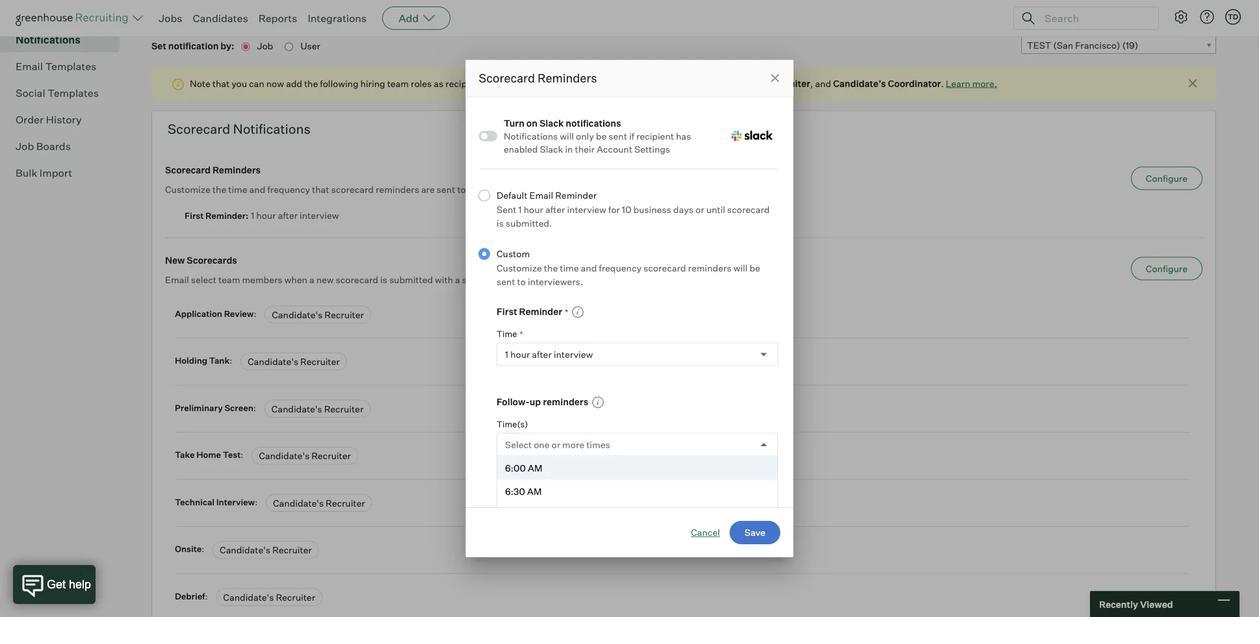 Task type: vqa. For each thing, say whether or not it's contained in the screenshot.
"Scorecards"
yes



Task type: describe. For each thing, give the bounding box(es) containing it.
1 horizontal spatial notifications
[[233, 121, 311, 137]]

learn
[[946, 78, 971, 90]]

history
[[46, 114, 82, 127]]

will inside customize the time and frequency scorecard reminders will be sent to interviewers.
[[733, 262, 747, 274]]

candidate's for take home test :
[[259, 451, 310, 462]]

sent 1 hour after interview for 10 business days or until scorecard is submitted.
[[496, 204, 770, 229]]

templates for email templates
[[45, 60, 96, 73]]

only
[[576, 130, 594, 141]]

you
[[232, 78, 247, 90]]

and for that
[[249, 184, 265, 196]]

email for email select team members when a new scorecard is submitted with a summary of submitted and outstanding scorecards for the selected stage.
[[165, 275, 189, 286]]

time(s)
[[496, 419, 528, 429]]

of
[[504, 275, 513, 286]]

order
[[16, 114, 44, 127]]

are
[[421, 184, 435, 196]]

times
[[586, 439, 610, 450]]

scorecard inside customize the time and frequency scorecard reminders will be sent to interviewers.
[[643, 262, 686, 274]]

0 horizontal spatial is
[[380, 275, 387, 286]]

0 horizontal spatial reminders
[[213, 165, 261, 176]]

up
[[529, 396, 541, 407]]

learn more. link
[[946, 78, 997, 90]]

sent for customize the time and frequency that scorecard reminders are sent to interviewers.
[[437, 184, 455, 196]]

configure for customize the time and frequency that scorecard reminders are sent to interviewers.
[[1146, 173, 1188, 184]]

first for first reminder : 1 hour after interview
[[185, 211, 204, 221]]

save
[[745, 527, 766, 539]]

1 hour after interview
[[505, 349, 593, 360]]

first reminder
[[496, 305, 562, 317]]

recruiter for technical interview :
[[326, 498, 365, 510]]

candidate's recruiter for preliminary screen :
[[272, 404, 364, 415]]

1 vertical spatial for
[[681, 275, 693, 286]]

on
[[526, 117, 537, 129]]

take home test :
[[175, 450, 245, 461]]

user
[[300, 41, 321, 52]]

after down first reminder
[[532, 349, 552, 360]]

candidate's for preliminary screen :
[[272, 404, 322, 415]]

onsite :
[[175, 545, 206, 555]]

2 vertical spatial scorecard
[[165, 165, 211, 176]]

test (san francisco) (19)
[[1027, 40, 1139, 51]]

integrations link
[[308, 12, 367, 25]]

holding
[[175, 356, 207, 367]]

days
[[673, 204, 693, 215]]

customize the time and frequency scorecard reminders will be sent to interviewers.
[[496, 262, 760, 287]]

preliminary screen :
[[175, 403, 258, 414]]

templates for social templates
[[48, 87, 99, 100]]

6:00 am
[[505, 462, 542, 474]]

social templates
[[16, 87, 99, 100]]

application
[[175, 309, 222, 319]]

subsequent notification(s) sent in the business days following the interview. element
[[588, 395, 605, 409]]

interview down customize the time and frequency that scorecard reminders are sent to interviewers.
[[300, 210, 339, 222]]

configure image
[[1174, 9, 1189, 25]]

1 slack from the top
[[539, 117, 564, 129]]

10
[[622, 204, 631, 215]]

can
[[249, 78, 264, 90]]

email templates link
[[16, 59, 114, 75]]

0 vertical spatial notifications
[[545, 78, 598, 90]]

1 vertical spatial or
[[551, 439, 560, 450]]

(san
[[1054, 40, 1074, 51]]

reports link
[[259, 12, 297, 25]]

the right add
[[304, 78, 318, 90]]

scorecard inside dialog
[[479, 71, 535, 85]]

hiring
[[361, 78, 385, 90]]

interview inside sent 1 hour after interview for 10 business days or until scorecard is submitted.
[[567, 204, 606, 215]]

job boards
[[16, 140, 71, 153]]

turn on slack notifications notifications will only be sent if recipient has enabled slack in their account settings
[[504, 117, 691, 154]]

recruiter for preliminary screen :
[[324, 404, 364, 415]]

am for 6:00 am
[[528, 462, 542, 474]]

home
[[197, 450, 221, 461]]

new scorecards
[[165, 255, 237, 266]]

reminder for first reminder : 1 hour after interview
[[206, 211, 246, 221]]

follow-
[[496, 396, 529, 407]]

Job radio
[[242, 43, 250, 51]]

reminders inside customize the time and frequency scorecard reminders will be sent to interviewers.
[[688, 262, 731, 274]]

select one or more times
[[505, 439, 610, 450]]

take
[[175, 450, 195, 461]]

job for job
[[257, 41, 275, 52]]

note that you can now add the following hiring team roles as recipients to additional notifications types:
[[190, 78, 626, 90]]

their
[[575, 143, 595, 154]]

has
[[676, 130, 691, 141]]

job for job boards
[[16, 140, 34, 153]]

0 horizontal spatial notifications
[[16, 34, 81, 47]]

reports
[[259, 12, 297, 25]]

be inside turn on slack notifications notifications will only be sent if recipient has enabled slack in their account settings
[[596, 130, 606, 141]]

screen
[[225, 403, 253, 414]]

debrief
[[175, 592, 205, 602]]

7:00 am
[[505, 508, 541, 520]]

email templates
[[16, 60, 96, 73]]

,
[[811, 78, 813, 90]]

notifications inside turn on slack notifications notifications will only be sent if recipient has enabled slack in their account settings
[[504, 130, 558, 141]]

.
[[941, 78, 944, 90]]

1 a from the left
[[309, 275, 314, 286]]

greenhouse recruiting image
[[16, 10, 133, 26]]

preliminary
[[175, 403, 223, 414]]

in
[[565, 143, 573, 154]]

scorecard notifications
[[168, 121, 311, 137]]

cancel
[[691, 527, 720, 539]]

customize the time and frequency that scorecard reminders are sent to interviewers.
[[165, 184, 523, 196]]

members
[[242, 275, 283, 286]]

candidates link
[[193, 12, 248, 25]]

now
[[266, 78, 284, 90]]

0 vertical spatial that
[[212, 78, 230, 90]]

interviewers. for customize the time and frequency that scorecard reminders are sent to interviewers.
[[468, 184, 523, 196]]

set
[[151, 41, 166, 52]]

recruiter for onsite :
[[272, 545, 312, 557]]

email inside customization option group
[[529, 189, 553, 201]]

bulk import
[[16, 167, 72, 180]]

tank
[[209, 356, 230, 367]]

2 slack from the top
[[540, 143, 563, 154]]

1 vertical spatial team
[[218, 275, 240, 286]]

default
[[496, 189, 527, 201]]

subsequent notification(s) sent in the business days following the interview. image
[[591, 396, 605, 409]]

2 a from the left
[[455, 275, 460, 286]]

recruiter for take home test :
[[312, 451, 351, 462]]

or inside sent 1 hour after interview for 10 business days or until scorecard is submitted.
[[695, 204, 704, 215]]

recently viewed
[[1100, 599, 1173, 610]]

notification
[[168, 41, 219, 52]]

candidate's for application review :
[[272, 310, 323, 321]]

and for coordinator
[[815, 78, 831, 90]]

recruiter for holding tank :
[[300, 357, 340, 368]]

recently
[[1100, 599, 1139, 610]]

candidate's recruiter for holding tank :
[[248, 357, 340, 368]]

2 vertical spatial reminders
[[543, 396, 588, 407]]

time
[[496, 328, 517, 339]]

test (san francisco) (19) link
[[1021, 36, 1217, 55]]

by:
[[221, 41, 234, 52]]

custom
[[496, 248, 530, 259]]

0 vertical spatial reminder
[[555, 189, 597, 201]]

integrations
[[308, 12, 367, 25]]

1 horizontal spatial 1
[[505, 349, 508, 360]]

when
[[285, 275, 307, 286]]

jobs
[[159, 12, 182, 25]]

first for first reminder
[[496, 305, 517, 317]]

coordinator
[[888, 78, 941, 90]]



Task type: locate. For each thing, give the bounding box(es) containing it.
until
[[706, 204, 725, 215]]

0 horizontal spatial job
[[16, 140, 34, 153]]

to right "of" on the left of the page
[[517, 276, 526, 287]]

0 vertical spatial for
[[608, 204, 620, 215]]

for left the 10
[[608, 204, 620, 215]]

1 inside sent 1 hour after interview for 10 business days or until scorecard is submitted.
[[518, 204, 522, 215]]

1 vertical spatial configure
[[1146, 263, 1188, 275]]

0 horizontal spatial will
[[560, 130, 574, 141]]

0 horizontal spatial interviewers.
[[468, 184, 523, 196]]

scorecard reminders dialog
[[466, 60, 794, 618]]

if
[[629, 130, 634, 141]]

1 configure button from the top
[[1131, 167, 1203, 191]]

0 horizontal spatial or
[[551, 439, 560, 450]]

reminder
[[555, 189, 597, 201], [206, 211, 246, 221], [519, 305, 562, 317]]

0 vertical spatial will
[[560, 130, 574, 141]]

email select team members when a new scorecard is submitted with a summary of submitted and outstanding scorecards for the selected stage.
[[165, 275, 775, 286]]

2 configure from the top
[[1146, 263, 1188, 275]]

notifications inside turn on slack notifications notifications will only be sent if recipient has enabled slack in their account settings
[[566, 117, 621, 129]]

the left selected
[[695, 275, 708, 286]]

and inside customize the time and frequency scorecard reminders will be sent to interviewers.
[[581, 262, 597, 274]]

the up first reminder : 1 hour after interview
[[213, 184, 226, 196]]

notifications
[[16, 34, 81, 47], [233, 121, 311, 137], [504, 130, 558, 141]]

recruiter for application review :
[[325, 310, 364, 321]]

1 candidate's from the left
[[714, 78, 767, 90]]

import
[[40, 167, 72, 180]]

0 vertical spatial scorecard reminders
[[479, 71, 597, 85]]

and right ,
[[815, 78, 831, 90]]

after down customize the time and frequency that scorecard reminders are sent to interviewers.
[[278, 210, 298, 222]]

td
[[1228, 12, 1239, 21]]

1 horizontal spatial time
[[560, 262, 579, 274]]

frequency up "outstanding"
[[599, 262, 641, 274]]

time for customize the time and frequency that scorecard reminders are sent to interviewers.
[[228, 184, 247, 196]]

1 horizontal spatial or
[[695, 204, 704, 215]]

sent
[[608, 130, 627, 141], [437, 184, 455, 196], [496, 276, 515, 287]]

0 horizontal spatial 1
[[251, 210, 254, 222]]

submitted.
[[505, 217, 552, 229]]

0 horizontal spatial to
[[457, 184, 466, 196]]

with
[[435, 275, 453, 286]]

0 horizontal spatial sent
[[437, 184, 455, 196]]

frequency for scorecard
[[599, 262, 641, 274]]

reminder for first reminder
[[519, 305, 562, 317]]

will up in
[[560, 130, 574, 141]]

0 horizontal spatial a
[[309, 275, 314, 286]]

after
[[545, 204, 565, 215], [278, 210, 298, 222], [532, 349, 552, 360]]

0 horizontal spatial that
[[212, 78, 230, 90]]

0 vertical spatial templates
[[45, 60, 96, 73]]

bulk
[[16, 167, 37, 180]]

1 horizontal spatial first
[[496, 305, 517, 317]]

(19)
[[1123, 40, 1139, 51]]

1 vertical spatial interviewers.
[[528, 276, 583, 287]]

1 vertical spatial first
[[496, 305, 517, 317]]

hour inside sent 1 hour after interview for 10 business days or until scorecard is submitted.
[[524, 204, 543, 215]]

am right 6:30
[[527, 485, 542, 497]]

job boards link
[[16, 139, 114, 155]]

job up bulk
[[16, 140, 34, 153]]

candidate's recruiter for technical interview :
[[273, 498, 365, 510]]

for right scorecards
[[681, 275, 693, 286]]

1 vertical spatial templates
[[48, 87, 99, 100]]

candidate's right screen
[[272, 404, 322, 415]]

2 vertical spatial email
[[165, 275, 189, 286]]

that left "you"
[[212, 78, 230, 90]]

interviewers. up sent
[[468, 184, 523, 196]]

onsite
[[175, 545, 202, 555]]

email
[[16, 60, 43, 73], [529, 189, 553, 201], [165, 275, 189, 286]]

scorecard reminders inside dialog
[[479, 71, 597, 85]]

candidate's down 'when'
[[272, 310, 323, 321]]

2 horizontal spatial reminders
[[688, 262, 731, 274]]

notifications up email templates
[[16, 34, 81, 47]]

to for customize the time and frequency that scorecard reminders are sent to interviewers.
[[457, 184, 466, 196]]

0 vertical spatial am
[[528, 462, 542, 474]]

first
[[185, 211, 204, 221], [496, 305, 517, 317]]

interviewers. up notification sent on the same day of the interview "element"
[[528, 276, 583, 287]]

or left until
[[695, 204, 704, 215]]

am right 6:00
[[528, 462, 542, 474]]

email down new
[[165, 275, 189, 286]]

1 horizontal spatial submitted
[[514, 275, 558, 286]]

frequency for that
[[267, 184, 310, 196]]

select
[[505, 439, 532, 450]]

frequency inside customize the time and frequency scorecard reminders will be sent to interviewers.
[[599, 262, 641, 274]]

1 configure from the top
[[1146, 173, 1188, 184]]

0 vertical spatial or
[[695, 204, 704, 215]]

order history
[[16, 114, 82, 127]]

1 vertical spatial scorecard reminders
[[165, 165, 261, 176]]

email right default
[[529, 189, 553, 201]]

0 vertical spatial team
[[387, 78, 409, 90]]

am for 7:00 am
[[527, 508, 541, 520]]

0 horizontal spatial scorecard reminders
[[165, 165, 261, 176]]

2 candidate's from the left
[[833, 78, 886, 90]]

0 horizontal spatial for
[[608, 204, 620, 215]]

2 vertical spatial to
[[517, 276, 526, 287]]

one
[[534, 439, 549, 450]]

submitted
[[389, 275, 433, 286], [514, 275, 558, 286]]

first up new scorecards
[[185, 211, 204, 221]]

0 vertical spatial is
[[496, 217, 504, 229]]

will up selected
[[733, 262, 747, 274]]

time up first reminder : 1 hour after interview
[[228, 184, 247, 196]]

candidate's for onsite :
[[220, 545, 271, 557]]

0 horizontal spatial team
[[218, 275, 240, 286]]

1 vertical spatial reminder
[[206, 211, 246, 221]]

first inside customization option group
[[496, 305, 517, 317]]

1 horizontal spatial to
[[490, 78, 499, 90]]

2 horizontal spatial 1
[[518, 204, 522, 215]]

0 horizontal spatial be
[[596, 130, 606, 141]]

that up first reminder : 1 hour after interview
[[312, 184, 329, 196]]

settings
[[634, 143, 670, 154]]

candidate's down interview
[[220, 545, 271, 557]]

scorecard reminders up on
[[479, 71, 597, 85]]

email up social
[[16, 60, 43, 73]]

after down default email reminder
[[545, 204, 565, 215]]

2 horizontal spatial sent
[[608, 130, 627, 141]]

select
[[191, 275, 216, 286]]

1 vertical spatial that
[[312, 184, 329, 196]]

1 vertical spatial scorecard
[[168, 121, 230, 137]]

sent
[[496, 204, 516, 215]]

slack right on
[[539, 117, 564, 129]]

User radio
[[285, 43, 293, 51]]

1 vertical spatial is
[[380, 275, 387, 286]]

configure for email select team members when a new scorecard is submitted with a summary of submitted and outstanding scorecards for the selected stage.
[[1146, 263, 1188, 275]]

first up time
[[496, 305, 517, 317]]

will inside turn on slack notifications notifications will only be sent if recipient has enabled slack in their account settings
[[560, 130, 574, 141]]

1 horizontal spatial be
[[749, 262, 760, 274]]

6:00
[[505, 462, 526, 474]]

interview down notification sent on the same day of the interview icon
[[554, 349, 593, 360]]

2 horizontal spatial to
[[517, 276, 526, 287]]

2 vertical spatial reminder
[[519, 305, 562, 317]]

Search text field
[[1042, 9, 1147, 28]]

turn
[[504, 117, 524, 129]]

the up first reminder
[[544, 262, 558, 274]]

sent up account
[[608, 130, 627, 141]]

candidate's right debrief :
[[223, 592, 274, 604]]

scorecards
[[187, 255, 237, 266]]

0 vertical spatial to
[[490, 78, 499, 90]]

a right with
[[455, 275, 460, 286]]

1 vertical spatial slack
[[540, 143, 563, 154]]

0 horizontal spatial email
[[16, 60, 43, 73]]

hour up submitted.
[[524, 204, 543, 215]]

email for email templates
[[16, 60, 43, 73]]

0 vertical spatial email
[[16, 60, 43, 73]]

1 vertical spatial be
[[749, 262, 760, 274]]

to inside customize the time and frequency scorecard reminders will be sent to interviewers.
[[517, 276, 526, 287]]

1 horizontal spatial email
[[165, 275, 189, 286]]

1 submitted from the left
[[389, 275, 433, 286]]

new
[[316, 275, 334, 286]]

candidate's right 'test'
[[259, 451, 310, 462]]

templates up order history link
[[48, 87, 99, 100]]

the inside customize the time and frequency scorecard reminders will be sent to interviewers.
[[544, 262, 558, 274]]

default email reminder
[[496, 189, 597, 201]]

is right new
[[380, 275, 387, 286]]

1 horizontal spatial will
[[733, 262, 747, 274]]

2 configure button from the top
[[1131, 258, 1203, 281]]

1 horizontal spatial customize
[[496, 262, 542, 274]]

configure button for email select team members when a new scorecard is submitted with a summary of submitted and outstanding scorecards for the selected stage.
[[1131, 258, 1203, 281]]

1 horizontal spatial reminders
[[538, 71, 597, 85]]

and up "outstanding"
[[581, 262, 597, 274]]

candidate's recruiter for onsite :
[[220, 545, 312, 557]]

for inside sent 1 hour after interview for 10 business days or until scorecard is submitted.
[[608, 204, 620, 215]]

types:
[[600, 78, 626, 90]]

notification sent on the same day of the interview image
[[571, 306, 584, 319]]

0 vertical spatial scorecard
[[479, 71, 535, 85]]

sent inside turn on slack notifications notifications will only be sent if recipient has enabled slack in their account settings
[[608, 130, 627, 141]]

be up stage.
[[749, 262, 760, 274]]

add
[[399, 12, 419, 25]]

hour up the members
[[256, 210, 276, 222]]

after inside sent 1 hour after interview for 10 business days or until scorecard is submitted.
[[545, 204, 565, 215]]

to right recipients
[[490, 78, 499, 90]]

social
[[16, 87, 45, 100]]

new
[[165, 255, 185, 266]]

hour
[[524, 204, 543, 215], [256, 210, 276, 222], [510, 349, 530, 360]]

scorecard reminders down "scorecard notifications"
[[165, 165, 261, 176]]

frequency up first reminder : 1 hour after interview
[[267, 184, 310, 196]]

is inside sent 1 hour after interview for 10 business days or until scorecard is submitted.
[[496, 217, 504, 229]]

1 horizontal spatial frequency
[[599, 262, 641, 274]]

submitted right "of" on the left of the page
[[514, 275, 558, 286]]

first reminder : 1 hour after interview
[[185, 210, 339, 222]]

and up notification sent on the same day of the interview "element"
[[560, 275, 576, 286]]

0 horizontal spatial candidate's
[[714, 78, 767, 90]]

configure button for customize the time and frequency that scorecard reminders are sent to interviewers.
[[1131, 167, 1203, 191]]

as
[[434, 78, 444, 90]]

1 vertical spatial configure button
[[1131, 258, 1203, 281]]

add
[[286, 78, 302, 90]]

1 horizontal spatial sent
[[496, 276, 515, 287]]

am for 6:30 am
[[527, 485, 542, 497]]

to
[[490, 78, 499, 90], [457, 184, 466, 196], [517, 276, 526, 287]]

be inside customize the time and frequency scorecard reminders will be sent to interviewers.
[[749, 262, 760, 274]]

interviewers. inside customize the time and frequency scorecard reminders will be sent to interviewers.
[[528, 276, 583, 287]]

outstanding
[[578, 275, 630, 286]]

slack left in
[[540, 143, 563, 154]]

customize inside customize the time and frequency scorecard reminders will be sent to interviewers.
[[496, 262, 542, 274]]

sent inside customize the time and frequency scorecard reminders will be sent to interviewers.
[[496, 276, 515, 287]]

candidate's right interview
[[273, 498, 324, 510]]

1 horizontal spatial for
[[681, 275, 693, 286]]

candidate's for debrief :
[[223, 592, 274, 604]]

to for customize the time and frequency scorecard reminders will be sent to interviewers.
[[517, 276, 526, 287]]

team right select
[[218, 275, 240, 286]]

1 horizontal spatial interviewers.
[[528, 276, 583, 287]]

be right only
[[596, 130, 606, 141]]

1 horizontal spatial a
[[455, 275, 460, 286]]

notification sent on the same day of the interview element
[[568, 305, 584, 319]]

submitted left with
[[389, 275, 433, 286]]

sent down "custom"
[[496, 276, 515, 287]]

1 horizontal spatial is
[[496, 217, 504, 229]]

jobs link
[[159, 12, 182, 25]]

0 vertical spatial reminders
[[538, 71, 597, 85]]

1 vertical spatial job
[[16, 140, 34, 153]]

0 vertical spatial first
[[185, 211, 204, 221]]

templates down notifications link
[[45, 60, 96, 73]]

candidate's for holding tank :
[[248, 357, 298, 368]]

1 horizontal spatial scorecard reminders
[[479, 71, 597, 85]]

reminders up selected
[[688, 262, 731, 274]]

notifications left types: at the left top
[[545, 78, 598, 90]]

scorecards
[[632, 275, 679, 286]]

bulk import link
[[16, 166, 114, 181]]

reminder left notification sent on the same day of the interview "element"
[[519, 305, 562, 317]]

account
[[597, 143, 632, 154]]

: inside first reminder : 1 hour after interview
[[246, 211, 248, 221]]

0 vertical spatial reminders
[[376, 184, 419, 196]]

candidate's right tank
[[248, 357, 298, 368]]

candidate's recruiter for take home test :
[[259, 451, 351, 462]]

1 horizontal spatial candidate's
[[833, 78, 886, 90]]

notifications up only
[[566, 117, 621, 129]]

reminders inside dialog
[[538, 71, 597, 85]]

customize for customize the time and frequency that scorecard reminders are sent to interviewers.
[[165, 184, 211, 196]]

candidate's recruiter , and candidate's coordinator . learn more.
[[714, 78, 997, 90]]

reminders down "scorecard notifications"
[[213, 165, 261, 176]]

1 vertical spatial reminders
[[688, 262, 731, 274]]

or right one
[[551, 439, 560, 450]]

reminders
[[538, 71, 597, 85], [213, 165, 261, 176]]

time up "outstanding"
[[560, 262, 579, 274]]

selected
[[710, 275, 747, 286]]

sent right are
[[437, 184, 455, 196]]

following
[[320, 78, 359, 90]]

debrief :
[[175, 592, 210, 602]]

1 horizontal spatial team
[[387, 78, 409, 90]]

1 vertical spatial notifications
[[566, 117, 621, 129]]

notifications down on
[[504, 130, 558, 141]]

viewed
[[1140, 599, 1173, 610]]

0 vertical spatial interviewers.
[[468, 184, 523, 196]]

1 vertical spatial time
[[560, 262, 579, 274]]

reminders left are
[[376, 184, 419, 196]]

0 vertical spatial sent
[[608, 130, 627, 141]]

scorecard inside sent 1 hour after interview for 10 business days or until scorecard is submitted.
[[727, 204, 770, 215]]

1 vertical spatial reminders
[[213, 165, 261, 176]]

first inside first reminder : 1 hour after interview
[[185, 211, 204, 221]]

reminder inside first reminder : 1 hour after interview
[[206, 211, 246, 221]]

2 vertical spatial sent
[[496, 276, 515, 287]]

templates
[[45, 60, 96, 73], [48, 87, 99, 100]]

1 vertical spatial customize
[[496, 262, 542, 274]]

0 vertical spatial slack
[[539, 117, 564, 129]]

7:00
[[505, 508, 525, 520]]

more
[[562, 439, 584, 450]]

recipient
[[636, 130, 674, 141]]

add button
[[382, 7, 451, 30]]

0 horizontal spatial frequency
[[267, 184, 310, 196]]

0 vertical spatial configure
[[1146, 173, 1188, 184]]

customization option group
[[472, 188, 778, 618]]

1 vertical spatial sent
[[437, 184, 455, 196]]

and up first reminder : 1 hour after interview
[[249, 184, 265, 196]]

candidate's for technical interview :
[[273, 498, 324, 510]]

candidate's recruiter for application review :
[[272, 310, 364, 321]]

1 vertical spatial frequency
[[599, 262, 641, 274]]

to right are
[[457, 184, 466, 196]]

interviewers. for customize the time and frequency scorecard reminders will be sent to interviewers.
[[528, 276, 583, 287]]

am right 7:00
[[527, 508, 541, 520]]

0 vertical spatial configure button
[[1131, 167, 1203, 191]]

recruiter
[[769, 78, 811, 90], [325, 310, 364, 321], [300, 357, 340, 368], [324, 404, 364, 415], [312, 451, 351, 462], [326, 498, 365, 510], [272, 545, 312, 557], [276, 592, 315, 604]]

customize for customize the time and frequency scorecard reminders will be sent to interviewers.
[[496, 262, 542, 274]]

2 horizontal spatial email
[[529, 189, 553, 201]]

is down sent
[[496, 217, 504, 229]]

2 submitted from the left
[[514, 275, 558, 286]]

reminder down in
[[555, 189, 597, 201]]

candidates
[[193, 12, 248, 25]]

1
[[518, 204, 522, 215], [251, 210, 254, 222], [505, 349, 508, 360]]

interview left the 10
[[567, 204, 606, 215]]

2 vertical spatial am
[[527, 508, 541, 520]]

1 vertical spatial email
[[529, 189, 553, 201]]

the
[[304, 78, 318, 90], [213, 184, 226, 196], [544, 262, 558, 274], [695, 275, 708, 286]]

reminders right up
[[543, 396, 588, 407]]

hour down time
[[510, 349, 530, 360]]

notifications down now
[[233, 121, 311, 137]]

order history link
[[16, 112, 114, 128]]

candidate's recruiter for debrief :
[[223, 592, 315, 604]]

reminder up scorecards
[[206, 211, 246, 221]]

1 vertical spatial am
[[527, 485, 542, 497]]

0 horizontal spatial submitted
[[389, 275, 433, 286]]

reminders left types: at the left top
[[538, 71, 597, 85]]

0 vertical spatial frequency
[[267, 184, 310, 196]]

summary
[[462, 275, 502, 286]]

0 vertical spatial job
[[257, 41, 275, 52]]

sent for customize the time and frequency scorecard reminders will be sent to interviewers.
[[496, 276, 515, 287]]

save button
[[730, 521, 781, 545]]

team
[[387, 78, 409, 90], [218, 275, 240, 286]]

team left roles
[[387, 78, 409, 90]]

interviewers.
[[468, 184, 523, 196], [528, 276, 583, 287]]

a left new
[[309, 275, 314, 286]]

0 vertical spatial time
[[228, 184, 247, 196]]

holding tank :
[[175, 356, 234, 367]]

and for scorecard
[[581, 262, 597, 274]]

job right job radio
[[257, 41, 275, 52]]

1 horizontal spatial that
[[312, 184, 329, 196]]

candidate's
[[714, 78, 767, 90], [833, 78, 886, 90]]

test
[[223, 450, 241, 461]]

time for customize the time and frequency scorecard reminders will be sent to interviewers.
[[560, 262, 579, 274]]

recruiter for debrief :
[[276, 592, 315, 604]]

0 horizontal spatial customize
[[165, 184, 211, 196]]

1 vertical spatial will
[[733, 262, 747, 274]]

more.
[[973, 78, 997, 90]]

time inside customize the time and frequency scorecard reminders will be sent to interviewers.
[[560, 262, 579, 274]]



